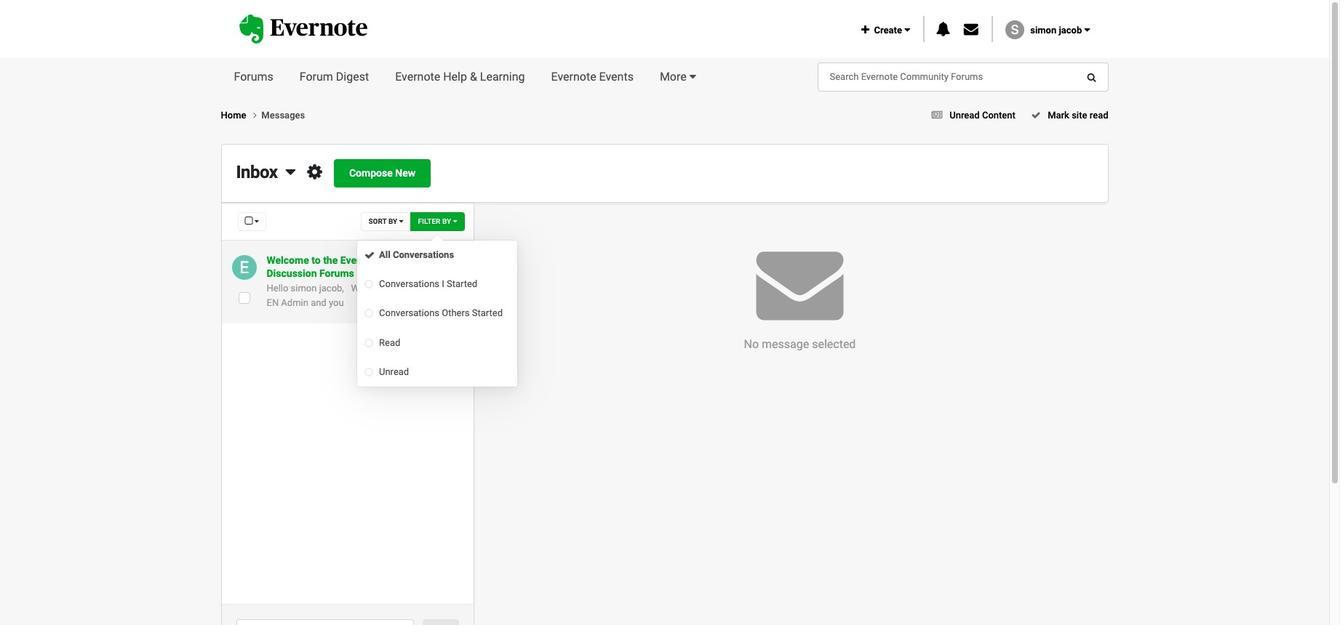 Task type: describe. For each thing, give the bounding box(es) containing it.
en
[[267, 297, 279, 308]]

the
[[323, 255, 338, 266]]

welcome
[[267, 255, 309, 266]]

conversations for others
[[379, 308, 439, 319]]

caret down image for more
[[689, 71, 696, 82]]

check image
[[1031, 110, 1041, 120]]

caret down image for simon jacob
[[1084, 25, 1090, 35]]

create
[[869, 25, 904, 36]]

by for filter
[[442, 218, 451, 226]]

welcome to the evernote discussion forums link
[[267, 254, 408, 280]]

all conversations
[[379, 250, 454, 260]]

forum digest link
[[286, 58, 382, 96]]

sort by link
[[361, 212, 411, 231]]

home
[[221, 110, 249, 121]]

inbox link
[[236, 162, 295, 183]]

i
[[442, 279, 444, 290]]

new
[[395, 168, 415, 179]]

home link
[[221, 108, 261, 122]]

read
[[1090, 110, 1108, 121]]

sort by
[[368, 218, 399, 226]]

search image
[[1087, 72, 1096, 82]]

hello
[[267, 283, 288, 294]]

discussion
[[267, 268, 317, 280]]

mark
[[1048, 110, 1069, 121]]

0 vertical spatial conversations
[[393, 250, 454, 260]]

events
[[599, 70, 634, 84]]

unread for unread
[[379, 367, 409, 377]]

conversations i started link
[[357, 270, 517, 299]]

mark site read
[[1045, 110, 1108, 121]]

evernote help & learning link
[[382, 58, 538, 96]]

evernote events link
[[538, 58, 647, 96]]

evernote help & learning
[[395, 70, 525, 84]]

compose new
[[349, 168, 415, 179]]

by for sort
[[388, 218, 397, 226]]

to
[[311, 255, 321, 266]]

read link
[[357, 329, 517, 358]]

simon jacob image
[[1005, 20, 1024, 39]]

unread link
[[357, 358, 517, 387]]

simon inside the welcome to the evernote discussion forums hello simon jacob,                 welcome... en admin and you
[[291, 283, 317, 294]]

conversations others started
[[379, 308, 503, 319]]

forum digest
[[300, 70, 369, 84]]

square o image
[[245, 216, 253, 226]]

selected
[[812, 338, 856, 351]]

more link
[[647, 58, 709, 96]]

more
[[660, 70, 687, 84]]

Search messages in this folder... text field
[[236, 620, 414, 626]]

evernote for evernote help & learning
[[395, 70, 440, 84]]

angle right image
[[253, 110, 257, 120]]

read
[[379, 337, 400, 348]]

messages
[[261, 110, 305, 121]]

evernote inside the welcome to the evernote discussion forums hello simon jacob,                 welcome... en admin and you
[[340, 255, 381, 266]]

filter by link
[[410, 212, 464, 231]]

messages image
[[964, 22, 978, 37]]

notifications image
[[936, 22, 950, 37]]



Task type: locate. For each thing, give the bounding box(es) containing it.
you
[[329, 297, 344, 308]]

forum
[[300, 70, 333, 84]]

caret down image for filter by link
[[453, 218, 457, 225]]

create link
[[861, 25, 910, 36]]

caret down image
[[904, 25, 910, 35], [1084, 25, 1090, 35], [689, 71, 696, 82]]

forums
[[234, 70, 273, 84], [319, 268, 354, 280]]

11 min
[[434, 290, 462, 301]]

2 horizontal spatial caret down image
[[1084, 25, 1090, 35]]

caret down image inside more link
[[689, 71, 696, 82]]

message
[[762, 338, 809, 351]]

caret down image left cog image
[[286, 163, 295, 180]]

2 by from the left
[[442, 218, 451, 226]]

started for conversations others started
[[472, 308, 503, 319]]

forums link
[[221, 58, 286, 96]]

0 horizontal spatial simon
[[291, 283, 317, 294]]

unread
[[949, 110, 980, 121], [379, 367, 409, 377]]

11
[[434, 290, 444, 301]]

caret down image inside the sort by link
[[399, 218, 403, 225]]

started
[[447, 279, 477, 290], [472, 308, 503, 319]]

inbox
[[236, 162, 278, 183]]

started for conversations i started
[[447, 279, 477, 290]]

learning
[[480, 70, 525, 84]]

filter by
[[418, 218, 453, 226]]

evernote left the help
[[395, 70, 440, 84]]

0 vertical spatial unread
[[949, 110, 980, 121]]

site
[[1072, 110, 1087, 121]]

1 horizontal spatial simon
[[1030, 25, 1056, 36]]

simon left the jacob
[[1030, 25, 1056, 36]]

forums inside the welcome to the evernote discussion forums hello simon jacob,                 welcome... en admin and you
[[319, 268, 354, 280]]

0 vertical spatial forums
[[234, 70, 273, 84]]

1 vertical spatial simon
[[291, 283, 317, 294]]

caret down image inside create link
[[904, 25, 910, 35]]

forums up angle right image
[[234, 70, 273, 84]]

min
[[446, 290, 462, 301]]

welcome to the evernote discussion forums hello simon jacob,                 welcome... en admin and you
[[267, 255, 398, 308]]

welcome...
[[351, 283, 398, 294]]

caret down image
[[286, 163, 295, 180], [255, 218, 259, 225], [399, 218, 403, 225], [453, 218, 457, 225]]

all conversations link
[[357, 241, 517, 270]]

unread for unread content
[[949, 110, 980, 121]]

conversations for i
[[379, 279, 439, 290]]

content
[[982, 110, 1015, 121]]

conversations others started link
[[357, 299, 517, 329]]

unread down read
[[379, 367, 409, 377]]

1 horizontal spatial evernote
[[395, 70, 440, 84]]

conversations i started
[[379, 279, 477, 290]]

caret down image inside the inbox link
[[286, 163, 295, 180]]

caret down image right sort
[[399, 218, 403, 225]]

1 horizontal spatial forums
[[319, 268, 354, 280]]

evernote right the
[[340, 255, 381, 266]]

evernote user forum image
[[239, 15, 367, 43]]

conversations down all conversations
[[379, 279, 439, 290]]

caret down image for the inbox link
[[286, 163, 295, 180]]

by right filter at the top left of the page
[[442, 218, 451, 226]]

compose new link
[[334, 160, 431, 188]]

conversations up the conversations i started
[[393, 250, 454, 260]]

1 vertical spatial started
[[472, 308, 503, 319]]

1 horizontal spatial unread
[[949, 110, 980, 121]]

0 vertical spatial simon
[[1030, 25, 1056, 36]]

simon
[[1030, 25, 1056, 36], [291, 283, 317, 294]]

by
[[388, 218, 397, 226], [442, 218, 451, 226]]

conversations down the conversations i started
[[379, 308, 439, 319]]

unread content
[[949, 110, 1015, 121]]

1 horizontal spatial by
[[442, 218, 451, 226]]

and
[[311, 297, 326, 308]]

evernote left events
[[551, 70, 596, 84]]

2 vertical spatial conversations
[[379, 308, 439, 319]]

simon up admin on the top of page
[[291, 283, 317, 294]]

no message selected
[[744, 338, 856, 351]]

0 horizontal spatial by
[[388, 218, 397, 226]]

filter
[[418, 218, 440, 226]]

caret down image right the jacob
[[1084, 25, 1090, 35]]

evernote for evernote events
[[551, 70, 596, 84]]

plus image
[[861, 25, 869, 35]]

jacob
[[1059, 25, 1082, 36]]

1
[[448, 269, 453, 279]]

caret down image inside filter by link
[[453, 218, 457, 225]]

0 horizontal spatial forums
[[234, 70, 273, 84]]

0 horizontal spatial unread
[[379, 367, 409, 377]]

caret down image for the sort by link on the left top of page
[[399, 218, 403, 225]]

cog image
[[307, 163, 322, 180]]

forums down the
[[319, 268, 354, 280]]

Search search field
[[818, 63, 1003, 91]]

unread content link
[[927, 110, 1015, 121]]

0 horizontal spatial caret down image
[[689, 71, 696, 82]]

jacob,
[[319, 283, 344, 294]]

messages link
[[261, 110, 305, 121]]

started right i
[[447, 279, 477, 290]]

newspaper o image
[[932, 110, 942, 120]]

None checkbox
[[238, 292, 250, 304]]

caret down image inside simon jacob link
[[1084, 25, 1090, 35]]

0 horizontal spatial evernote
[[340, 255, 381, 266]]

digest
[[336, 70, 369, 84]]

en admin image
[[232, 255, 256, 280]]

caret down image right the square o image
[[255, 218, 259, 225]]

all
[[379, 250, 390, 260]]

started right others
[[472, 308, 503, 319]]

&
[[470, 70, 477, 84]]

mark site read link
[[1026, 110, 1108, 121]]

1 vertical spatial conversations
[[379, 279, 439, 290]]

sort
[[368, 218, 387, 226]]

others
[[442, 308, 470, 319]]

evernote
[[395, 70, 440, 84], [551, 70, 596, 84], [340, 255, 381, 266]]

conversations
[[393, 250, 454, 260], [379, 279, 439, 290], [379, 308, 439, 319]]

by right sort
[[388, 218, 397, 226]]

no
[[744, 338, 759, 351]]

compose
[[349, 168, 393, 179]]

admin
[[281, 297, 308, 308]]

caret down image right "more"
[[689, 71, 696, 82]]

caret down image left the notifications icon
[[904, 25, 910, 35]]

0 vertical spatial started
[[447, 279, 477, 290]]

1 by from the left
[[388, 218, 397, 226]]

caret down image right filter at the top left of the page
[[453, 218, 457, 225]]

2 horizontal spatial evernote
[[551, 70, 596, 84]]

simon jacob link
[[1030, 25, 1090, 36]]

1 horizontal spatial caret down image
[[904, 25, 910, 35]]

help
[[443, 70, 467, 84]]

evernote events
[[551, 70, 634, 84]]

unread right newspaper o image in the top right of the page
[[949, 110, 980, 121]]

simon jacob
[[1030, 25, 1084, 36]]

1 vertical spatial unread
[[379, 367, 409, 377]]

1 vertical spatial forums
[[319, 268, 354, 280]]



Task type: vqa. For each thing, say whether or not it's contained in the screenshot.
Forums link
yes



